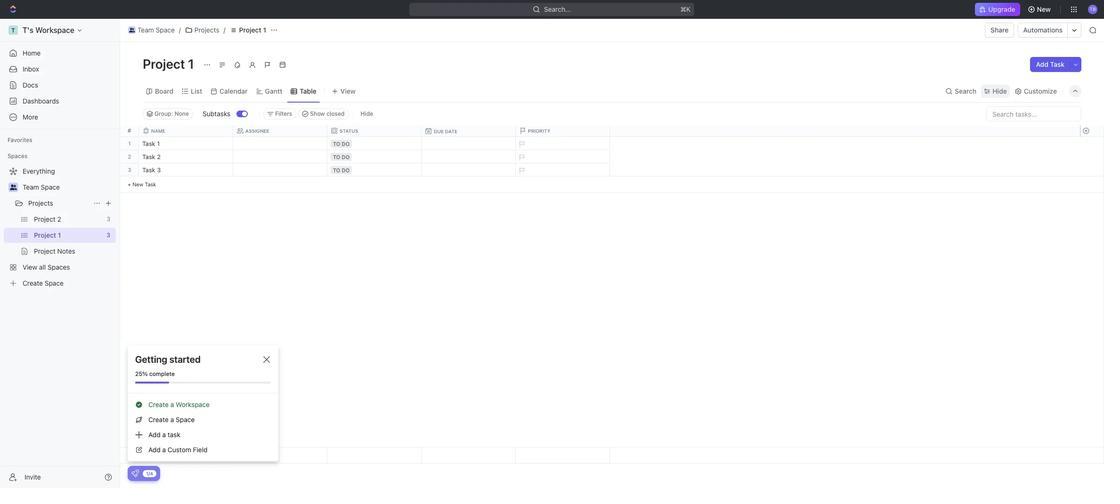 Task type: vqa. For each thing, say whether or not it's contained in the screenshot.
Tasks at the left
no



Task type: locate. For each thing, give the bounding box(es) containing it.
2 inside press space to select this row. row
[[157, 153, 161, 161]]

1 set priority element from the top
[[515, 138, 529, 152]]

row inside grid
[[139, 125, 612, 137]]

new down task 3
[[132, 181, 143, 188]]

0 vertical spatial to do cell
[[327, 137, 422, 150]]

new inside grid
[[132, 181, 143, 188]]

0 horizontal spatial hide
[[361, 110, 373, 117]]

sidebar navigation
[[0, 19, 122, 489]]

1 vertical spatial project 1 link
[[34, 228, 103, 243]]

2 for ‎task
[[157, 153, 161, 161]]

‎task up the ‎task 2
[[142, 140, 155, 147]]

task up customize
[[1051, 60, 1065, 68]]

favorites button
[[4, 135, 36, 146]]

add left task
[[148, 431, 161, 439]]

0 horizontal spatial workspace
[[35, 26, 74, 34]]

0 vertical spatial projects link
[[183, 25, 222, 36]]

1 vertical spatial create
[[148, 401, 169, 409]]

add
[[1036, 60, 1049, 68], [148, 431, 161, 439], [148, 446, 161, 454]]

2 ‎task from the top
[[142, 153, 155, 161]]

project 1 link
[[227, 25, 269, 36], [34, 228, 103, 243]]

tb button
[[1086, 2, 1101, 17]]

tree containing everything
[[4, 164, 116, 291]]

name button
[[139, 128, 233, 134]]

press space to select this row. row containing ‎task 2
[[139, 150, 610, 165]]

view inside tree
[[23, 263, 37, 271]]

to
[[333, 141, 340, 147], [333, 154, 340, 160], [333, 167, 340, 173]]

2 row group from the left
[[139, 137, 610, 193]]

1 inside 1 2 3
[[128, 140, 131, 147]]

cell
[[233, 137, 327, 150], [422, 137, 516, 150], [233, 150, 327, 163], [422, 150, 516, 163], [233, 164, 327, 176], [422, 164, 516, 176]]

1 to do cell from the top
[[327, 137, 422, 150]]

team space right user group icon
[[138, 26, 175, 34]]

new inside new button
[[1037, 5, 1051, 13]]

1 ‎task from the top
[[142, 140, 155, 147]]

1 vertical spatial to do cell
[[327, 150, 422, 163]]

1 horizontal spatial team space link
[[126, 25, 177, 36]]

0 vertical spatial add
[[1036, 60, 1049, 68]]

to for task 3
[[333, 167, 340, 173]]

1 horizontal spatial new
[[1037, 5, 1051, 13]]

1 vertical spatial add
[[148, 431, 161, 439]]

to do
[[333, 141, 350, 147], [333, 154, 350, 160], [333, 167, 350, 173]]

space right user group icon
[[156, 26, 175, 34]]

customize button
[[1012, 85, 1060, 98]]

2 vertical spatial to
[[333, 167, 340, 173]]

create for create a space
[[148, 416, 169, 424]]

2 do from the top
[[342, 154, 350, 160]]

search...
[[545, 5, 571, 13]]

a for space
[[170, 416, 174, 424]]

t's workspace
[[23, 26, 74, 34]]

0 vertical spatial team
[[138, 26, 154, 34]]

1 horizontal spatial projects
[[195, 26, 219, 34]]

2 vertical spatial to do cell
[[327, 164, 422, 176]]

started
[[170, 354, 201, 365]]

all
[[39, 263, 46, 271]]

create for create a workspace
[[148, 401, 169, 409]]

1 vertical spatial team space link
[[23, 180, 114, 195]]

press space to select this row. row containing 1
[[120, 137, 139, 150]]

a left task
[[162, 431, 166, 439]]

2 to do from the top
[[333, 154, 350, 160]]

to for ‎task 2
[[333, 154, 340, 160]]

add inside add task button
[[1036, 60, 1049, 68]]

add a custom field
[[148, 446, 208, 454]]

project inside project notes link
[[34, 247, 55, 255]]

to do cell
[[327, 137, 422, 150], [327, 150, 422, 163], [327, 164, 422, 176]]

2 set priority element from the top
[[515, 151, 529, 165]]

1 horizontal spatial /
[[224, 26, 226, 34]]

1 vertical spatial to do
[[333, 154, 350, 160]]

group: none
[[155, 110, 189, 117]]

task
[[1051, 60, 1065, 68], [142, 166, 155, 174], [145, 181, 156, 188]]

team space inside sidebar "navigation"
[[23, 183, 60, 191]]

1 inside tree
[[58, 231, 61, 239]]

2 horizontal spatial 2
[[157, 153, 161, 161]]

1 2 3
[[128, 140, 131, 173]]

a down add a task
[[162, 446, 166, 454]]

0 horizontal spatial project 1 link
[[34, 228, 103, 243]]

0 vertical spatial team space link
[[126, 25, 177, 36]]

1 vertical spatial team space
[[23, 183, 60, 191]]

2 vertical spatial task
[[145, 181, 156, 188]]

1 to from the top
[[333, 141, 340, 147]]

set priority image down priority on the top of page
[[515, 151, 529, 165]]

search
[[955, 87, 977, 95]]

tree inside sidebar "navigation"
[[4, 164, 116, 291]]

0 horizontal spatial view
[[23, 263, 37, 271]]

task down task 3
[[145, 181, 156, 188]]

1 vertical spatial projects
[[28, 199, 53, 207]]

notes
[[57, 247, 75, 255]]

Search tasks... text field
[[987, 107, 1081, 121]]

2 inside 1 2 3
[[128, 154, 131, 160]]

0 vertical spatial hide
[[993, 87, 1007, 95]]

‎task 2
[[142, 153, 161, 161]]

0 vertical spatial ‎task
[[142, 140, 155, 147]]

1 horizontal spatial project 1 link
[[227, 25, 269, 36]]

3 to from the top
[[333, 167, 340, 173]]

view inside button
[[341, 87, 356, 95]]

set priority image down set priority image in the left top of the page
[[515, 164, 529, 178]]

spaces up "create space" link
[[48, 263, 70, 271]]

create up add a task
[[148, 416, 169, 424]]

0 vertical spatial create
[[23, 279, 43, 287]]

tree
[[4, 164, 116, 291]]

a for workspace
[[170, 401, 174, 409]]

1 horizontal spatial spaces
[[48, 263, 70, 271]]

0 vertical spatial new
[[1037, 5, 1051, 13]]

hide right 'search'
[[993, 87, 1007, 95]]

2 inside tree
[[57, 215, 61, 223]]

2 vertical spatial add
[[148, 446, 161, 454]]

due date column header
[[422, 125, 518, 137]]

hide
[[993, 87, 1007, 95], [361, 110, 373, 117]]

a for task
[[162, 431, 166, 439]]

1 set priority image from the top
[[515, 151, 529, 165]]

add for add a custom field
[[148, 446, 161, 454]]

workspace up home link
[[35, 26, 74, 34]]

view for view
[[341, 87, 356, 95]]

1 do from the top
[[342, 141, 350, 147]]

1 inside press space to select this row. row
[[157, 140, 160, 147]]

0 horizontal spatial projects
[[28, 199, 53, 207]]

team right user group image
[[23, 183, 39, 191]]

view up 'closed'
[[341, 87, 356, 95]]

0 vertical spatial to
[[333, 141, 340, 147]]

#
[[128, 127, 131, 134]]

0 vertical spatial workspace
[[35, 26, 74, 34]]

create a workspace
[[148, 401, 210, 409]]

0 horizontal spatial new
[[132, 181, 143, 188]]

upgrade link
[[976, 3, 1020, 16]]

3 inside press space to select this row. row
[[157, 166, 161, 174]]

spaces down favorites button
[[8, 153, 28, 160]]

hide up status dropdown button in the left top of the page
[[361, 110, 373, 117]]

0 horizontal spatial 2
[[57, 215, 61, 223]]

filters button
[[264, 108, 297, 120]]

view
[[341, 87, 356, 95], [23, 263, 37, 271]]

1 horizontal spatial hide
[[993, 87, 1007, 95]]

filters
[[275, 110, 292, 117]]

3 to do cell from the top
[[327, 164, 422, 176]]

3 do from the top
[[342, 167, 350, 173]]

0 vertical spatial to do
[[333, 141, 350, 147]]

2 / from the left
[[224, 26, 226, 34]]

new up automations at the top right of page
[[1037, 5, 1051, 13]]

/
[[179, 26, 181, 34], [224, 26, 226, 34]]

row containing name
[[139, 125, 612, 137]]

1 vertical spatial task
[[142, 166, 155, 174]]

2 vertical spatial project 1
[[34, 231, 61, 239]]

1 horizontal spatial team
[[138, 26, 154, 34]]

0 vertical spatial task
[[1051, 60, 1065, 68]]

more
[[23, 113, 38, 121]]

0 horizontal spatial spaces
[[8, 153, 28, 160]]

1 vertical spatial team
[[23, 183, 39, 191]]

create up create a space
[[148, 401, 169, 409]]

a up create a space
[[170, 401, 174, 409]]

grid
[[120, 125, 1105, 464]]

set priority element
[[515, 138, 529, 152], [515, 151, 529, 165], [515, 164, 529, 178]]

set priority image
[[515, 151, 529, 165], [515, 164, 529, 178]]

team inside tree
[[23, 183, 39, 191]]

0 horizontal spatial projects link
[[28, 196, 90, 211]]

new
[[1037, 5, 1051, 13], [132, 181, 143, 188]]

press space to select this row. row containing 2
[[120, 150, 139, 164]]

team right user group icon
[[138, 26, 154, 34]]

set priority image for 3
[[515, 164, 529, 178]]

‎task down ‎task 1
[[142, 153, 155, 161]]

2 left the ‎task 2
[[128, 154, 131, 160]]

1 to do from the top
[[333, 141, 350, 147]]

0 horizontal spatial project 1
[[34, 231, 61, 239]]

1 horizontal spatial workspace
[[176, 401, 210, 409]]

3 down the ‎task 2
[[157, 166, 161, 174]]

0 horizontal spatial team space
[[23, 183, 60, 191]]

task inside button
[[1051, 60, 1065, 68]]

date
[[445, 129, 458, 134]]

do for task 3
[[342, 167, 350, 173]]

2 vertical spatial to do
[[333, 167, 350, 173]]

project
[[239, 26, 261, 34], [143, 56, 185, 72], [34, 215, 55, 223], [34, 231, 56, 239], [34, 247, 55, 255]]

create space link
[[4, 276, 114, 291]]

a up task
[[170, 416, 174, 424]]

1/4
[[146, 471, 153, 477]]

2 up project notes
[[57, 215, 61, 223]]

space down view all spaces link
[[45, 279, 64, 287]]

do for ‎task 1
[[342, 141, 350, 147]]

complete
[[149, 371, 175, 378]]

projects
[[195, 26, 219, 34], [28, 199, 53, 207]]

0 horizontal spatial /
[[179, 26, 181, 34]]

to for ‎task 1
[[333, 141, 340, 147]]

3 left task 3
[[128, 167, 131, 173]]

task for add task
[[1051, 60, 1065, 68]]

1 horizontal spatial team space
[[138, 26, 175, 34]]

user group image
[[10, 185, 17, 190]]

1 vertical spatial workspace
[[176, 401, 210, 409]]

2 vertical spatial create
[[148, 416, 169, 424]]

onboarding checklist button image
[[131, 470, 139, 478]]

assignee
[[246, 128, 270, 134]]

due
[[434, 129, 444, 134]]

create down all
[[23, 279, 43, 287]]

2 to do cell from the top
[[327, 150, 422, 163]]

25% complete
[[135, 371, 175, 378]]

1 vertical spatial projects link
[[28, 196, 90, 211]]

1 horizontal spatial project 1
[[143, 56, 197, 72]]

task for new task
[[145, 181, 156, 188]]

view left all
[[23, 263, 37, 271]]

1 vertical spatial new
[[132, 181, 143, 188]]

space down the everything link
[[41, 183, 60, 191]]

0 vertical spatial do
[[342, 141, 350, 147]]

new for new task
[[132, 181, 143, 188]]

0 vertical spatial team space
[[138, 26, 175, 34]]

1 vertical spatial ‎task
[[142, 153, 155, 161]]

row
[[139, 125, 612, 137]]

press space to select this row. row
[[120, 137, 139, 150], [139, 137, 610, 152], [1081, 137, 1104, 150], [120, 150, 139, 164], [139, 150, 610, 165], [1081, 150, 1104, 164], [120, 164, 139, 177], [139, 164, 610, 178], [1081, 164, 1104, 177], [139, 448, 610, 464], [1081, 448, 1104, 464]]

show closed
[[310, 110, 345, 117]]

view all spaces
[[23, 263, 70, 271]]

3
[[157, 166, 161, 174], [128, 167, 131, 173], [107, 216, 110, 223], [107, 232, 110, 239]]

automations
[[1024, 26, 1063, 34]]

project notes link
[[34, 244, 114, 259]]

name
[[151, 128, 165, 134]]

row group
[[120, 137, 139, 193], [139, 137, 610, 193], [1081, 137, 1104, 193]]

2
[[157, 153, 161, 161], [128, 154, 131, 160], [57, 215, 61, 223]]

2 vertical spatial do
[[342, 167, 350, 173]]

to do for task 3
[[333, 167, 350, 173]]

1 row group from the left
[[120, 137, 139, 193]]

1 vertical spatial view
[[23, 263, 37, 271]]

1 horizontal spatial view
[[341, 87, 356, 95]]

press space to select this row. row containing 3
[[120, 164, 139, 177]]

hide inside button
[[361, 110, 373, 117]]

2 horizontal spatial project 1
[[239, 26, 266, 34]]

status button
[[327, 128, 422, 134]]

a
[[170, 401, 174, 409], [170, 416, 174, 424], [162, 431, 166, 439], [162, 446, 166, 454]]

workspace up create a space
[[176, 401, 210, 409]]

0 horizontal spatial team
[[23, 183, 39, 191]]

‎task
[[142, 140, 155, 147], [142, 153, 155, 161]]

create inside tree
[[23, 279, 43, 287]]

row group containing ‎task 1
[[139, 137, 610, 193]]

more button
[[4, 110, 116, 125]]

2 set priority image from the top
[[515, 164, 529, 178]]

1 vertical spatial hide
[[361, 110, 373, 117]]

add down add a task
[[148, 446, 161, 454]]

3 set priority element from the top
[[515, 164, 529, 178]]

2 to from the top
[[333, 154, 340, 160]]

inbox link
[[4, 62, 116, 77]]

do
[[342, 141, 350, 147], [342, 154, 350, 160], [342, 167, 350, 173]]

task down the ‎task 2
[[142, 166, 155, 174]]

create
[[23, 279, 43, 287], [148, 401, 169, 409], [148, 416, 169, 424]]

a for custom
[[162, 446, 166, 454]]

1 horizontal spatial 2
[[128, 154, 131, 160]]

1 vertical spatial to
[[333, 154, 340, 160]]

0 vertical spatial view
[[341, 87, 356, 95]]

team space link
[[126, 25, 177, 36], [23, 180, 114, 195]]

press space to select this row. row containing ‎task 1
[[139, 137, 610, 152]]

create for create space
[[23, 279, 43, 287]]

⌘k
[[681, 5, 691, 13]]

spaces
[[8, 153, 28, 160], [48, 263, 70, 271]]

add up customize
[[1036, 60, 1049, 68]]

3 to do from the top
[[333, 167, 350, 173]]

team space down everything
[[23, 183, 60, 191]]

1 vertical spatial spaces
[[48, 263, 70, 271]]

1 vertical spatial do
[[342, 154, 350, 160]]

project notes
[[34, 247, 75, 255]]

2 up task 3
[[157, 153, 161, 161]]



Task type: describe. For each thing, give the bounding box(es) containing it.
inbox
[[23, 65, 39, 73]]

priority
[[528, 128, 551, 134]]

to do cell for ‎task 1
[[327, 137, 422, 150]]

docs
[[23, 81, 38, 89]]

due date
[[434, 129, 458, 134]]

view button
[[328, 80, 359, 102]]

upgrade
[[989, 5, 1016, 13]]

favorites
[[8, 137, 32, 144]]

projects inside tree
[[28, 199, 53, 207]]

add for add a task
[[148, 431, 161, 439]]

to do for ‎task 1
[[333, 141, 350, 147]]

grid containing ‎task 1
[[120, 125, 1105, 464]]

assignee column header
[[233, 125, 329, 137]]

view all spaces link
[[4, 260, 114, 275]]

getting
[[135, 354, 167, 365]]

dashboards
[[23, 97, 59, 105]]

search button
[[943, 85, 980, 98]]

new for new
[[1037, 5, 1051, 13]]

status column header
[[327, 125, 424, 137]]

priority column header
[[516, 125, 612, 137]]

close image
[[263, 357, 270, 363]]

gantt
[[265, 87, 282, 95]]

table link
[[298, 85, 317, 98]]

home link
[[4, 46, 116, 61]]

1 horizontal spatial projects link
[[183, 25, 222, 36]]

3 right project 2 link
[[107, 216, 110, 223]]

do for ‎task 2
[[342, 154, 350, 160]]

custom
[[168, 446, 191, 454]]

view for view all spaces
[[23, 263, 37, 271]]

subtasks button
[[199, 106, 237, 122]]

everything
[[23, 167, 55, 175]]

customize
[[1024, 87, 1057, 95]]

group:
[[155, 110, 173, 117]]

gantt link
[[263, 85, 282, 98]]

project 1 inside tree
[[34, 231, 61, 239]]

add for add task
[[1036, 60, 1049, 68]]

none
[[175, 110, 189, 117]]

to do cell for ‎task 2
[[327, 150, 422, 163]]

0 vertical spatial project 1
[[239, 26, 266, 34]]

new button
[[1024, 2, 1057, 17]]

add task button
[[1031, 57, 1071, 72]]

space down create a workspace
[[176, 416, 195, 424]]

spaces inside tree
[[48, 263, 70, 271]]

share
[[991, 26, 1009, 34]]

row group containing 1 2 3
[[120, 137, 139, 193]]

add task
[[1036, 60, 1065, 68]]

to do cell for task 3
[[327, 164, 422, 176]]

status
[[340, 128, 358, 134]]

set priority element for 2
[[515, 151, 529, 165]]

hide button
[[357, 108, 377, 120]]

calendar
[[220, 87, 248, 95]]

due date button
[[422, 128, 516, 135]]

1 vertical spatial project 1
[[143, 56, 197, 72]]

hide button
[[982, 85, 1010, 98]]

tb
[[1090, 6, 1096, 12]]

set priority image
[[515, 138, 529, 152]]

name column header
[[139, 125, 235, 137]]

0 vertical spatial project 1 link
[[227, 25, 269, 36]]

create space
[[23, 279, 64, 287]]

task
[[168, 431, 181, 439]]

docs link
[[4, 78, 116, 93]]

1 / from the left
[[179, 26, 181, 34]]

set priority element for 1
[[515, 138, 529, 152]]

project 2
[[34, 215, 61, 223]]

closed
[[327, 110, 345, 117]]

‎task for ‎task 2
[[142, 153, 155, 161]]

invite
[[25, 473, 41, 481]]

0 vertical spatial projects
[[195, 26, 219, 34]]

dropdown menu image
[[422, 448, 516, 464]]

getting started
[[135, 354, 201, 365]]

add a task
[[148, 431, 181, 439]]

list link
[[189, 85, 202, 98]]

task 3
[[142, 166, 161, 174]]

board link
[[153, 85, 173, 98]]

priority button
[[516, 128, 610, 134]]

table
[[300, 87, 317, 95]]

t's workspace, , element
[[8, 25, 18, 35]]

list
[[191, 87, 202, 95]]

assignee button
[[233, 128, 327, 134]]

‎task 1
[[142, 140, 160, 147]]

project inside project 2 link
[[34, 215, 55, 223]]

‎task for ‎task 1
[[142, 140, 155, 147]]

create a space
[[148, 416, 195, 424]]

dashboards link
[[4, 94, 116, 109]]

task inside press space to select this row. row
[[142, 166, 155, 174]]

calendar link
[[218, 85, 248, 98]]

view button
[[328, 85, 359, 98]]

everything link
[[4, 164, 114, 179]]

project 2 link
[[34, 212, 103, 227]]

field
[[193, 446, 208, 454]]

to do for ‎task 2
[[333, 154, 350, 160]]

user group image
[[129, 28, 135, 33]]

t's
[[23, 26, 33, 34]]

2 for project
[[57, 215, 61, 223]]

share button
[[985, 23, 1015, 38]]

2 for 1
[[128, 154, 131, 160]]

subtasks
[[203, 110, 231, 118]]

3 up project notes link
[[107, 232, 110, 239]]

0 horizontal spatial team space link
[[23, 180, 114, 195]]

onboarding checklist button element
[[131, 470, 139, 478]]

3 row group from the left
[[1081, 137, 1104, 193]]

home
[[23, 49, 41, 57]]

t
[[11, 27, 15, 34]]

set priority image for 2
[[515, 151, 529, 165]]

show
[[310, 110, 325, 117]]

workspace inside sidebar "navigation"
[[35, 26, 74, 34]]

0 vertical spatial spaces
[[8, 153, 28, 160]]

automations button
[[1019, 23, 1068, 37]]

show closed button
[[298, 108, 349, 120]]

set priority element for 3
[[515, 164, 529, 178]]

hide inside dropdown button
[[993, 87, 1007, 95]]

new task
[[132, 181, 156, 188]]

press space to select this row. row containing task 3
[[139, 164, 610, 178]]



